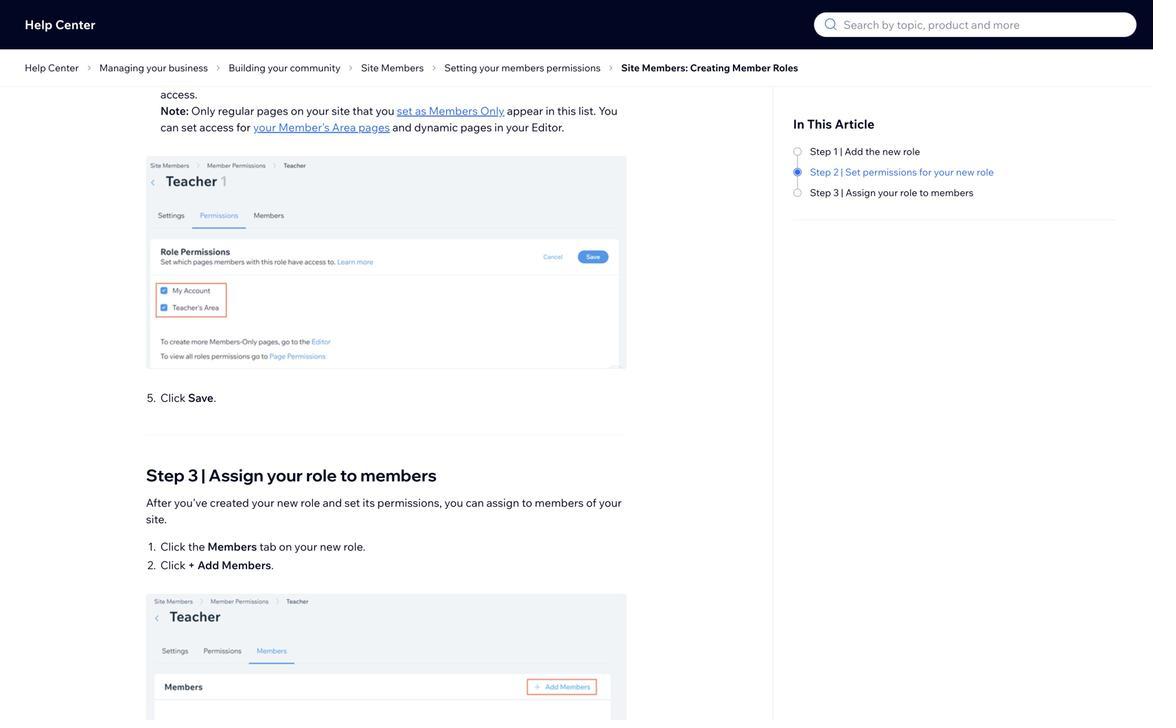 Task type: locate. For each thing, give the bounding box(es) containing it.
permissions down step 1 | add the new role
[[863, 166, 917, 178]]

click save .
[[160, 391, 216, 405]]

members up set as members only link
[[441, 71, 490, 85]]

1 vertical spatial in
[[494, 120, 504, 134]]

1 horizontal spatial add
[[845, 146, 863, 158]]

2 horizontal spatial set
[[397, 104, 413, 118]]

the down the article
[[865, 146, 880, 158]]

click for click the members tab on your new role. click + add members .
[[160, 540, 186, 554]]

step 3 | assign your role to members up created
[[146, 465, 437, 486]]

1 click from the top
[[160, 52, 186, 66]]

assign up created
[[208, 465, 264, 486]]

members down step 2 | set permissions for your new role
[[931, 187, 974, 199]]

site right the able
[[621, 62, 640, 74]]

1 vertical spatial permissions
[[863, 166, 917, 178]]

pages right area
[[358, 120, 390, 134]]

0 vertical spatial you
[[392, 71, 411, 85]]

1 horizontal spatial set
[[845, 166, 861, 178]]

1
[[833, 146, 838, 158]]

1 horizontal spatial step 3 | assign your role to members
[[810, 187, 974, 199]]

0 vertical spatial permissions
[[546, 62, 601, 74]]

1 vertical spatial help
[[25, 62, 46, 74]]

1 vertical spatial for
[[919, 166, 932, 178]]

after you've created your new role and set its permissions, you can assign to members of your site.
[[146, 496, 622, 526]]

set inside "select the checkboxes next to the pages that you want members with this role to be able access. note: only regular pages on your site that you set as members only"
[[397, 104, 413, 118]]

3 click from the top
[[160, 540, 186, 554]]

to right next
[[303, 71, 313, 85]]

site members: creating member roles
[[621, 62, 798, 74]]

set
[[397, 104, 413, 118], [181, 120, 197, 134], [344, 496, 360, 510]]

1 horizontal spatial site
[[621, 62, 640, 74]]

2
[[833, 166, 839, 178]]

0 vertical spatial 3
[[833, 187, 839, 199]]

created
[[210, 496, 249, 510]]

setting
[[444, 62, 477, 74]]

new inside after you've created your new role and set its permissions, you can assign to members of your site.
[[277, 496, 298, 510]]

new inside click the members tab on your new role. click + add members .
[[320, 540, 341, 554]]

can inside after you've created your new role and set its permissions, you can assign to members of your site.
[[466, 496, 484, 510]]

set up "select"
[[188, 52, 206, 66]]

1 horizontal spatial only
[[480, 104, 505, 118]]

permissions
[[208, 52, 271, 66]]

role inside after you've created your new role and set its permissions, you can assign to members of your site.
[[301, 496, 320, 510]]

and left dynamic
[[392, 120, 412, 134]]

add
[[845, 146, 863, 158], [197, 559, 219, 572]]

set left the its
[[344, 496, 360, 510]]

members
[[381, 62, 424, 74], [429, 104, 478, 118], [208, 540, 257, 554], [222, 559, 271, 572]]

for
[[236, 120, 251, 134], [919, 166, 932, 178]]

permissions,
[[377, 496, 442, 510]]

in inside the appear in this list. you can set access for
[[546, 104, 555, 118]]

0 horizontal spatial site
[[361, 62, 379, 74]]

0 vertical spatial this
[[516, 71, 535, 85]]

members left of on the bottom right
[[535, 496, 584, 510]]

1 vertical spatial can
[[466, 496, 484, 510]]

0 vertical spatial on
[[291, 104, 304, 118]]

0 vertical spatial add
[[845, 146, 863, 158]]

site for site members: creating member roles
[[621, 62, 640, 74]]

0 horizontal spatial set
[[181, 120, 197, 134]]

2 vertical spatial you
[[444, 496, 463, 510]]

assign
[[846, 187, 876, 199], [208, 465, 264, 486]]

the down the top. at the left top of page
[[316, 71, 333, 85]]

0 horizontal spatial only
[[191, 104, 215, 118]]

step
[[810, 146, 831, 158], [810, 166, 831, 178], [810, 187, 831, 199], [146, 465, 185, 486]]

2 vertical spatial set
[[344, 496, 360, 510]]

1 horizontal spatial can
[[466, 496, 484, 510]]

1 horizontal spatial this
[[557, 104, 576, 118]]

only up access
[[191, 104, 215, 118]]

1 horizontal spatial 3
[[833, 187, 839, 199]]

checkboxes
[[215, 71, 276, 85]]

1 horizontal spatial in
[[546, 104, 555, 118]]

in left editor.
[[494, 120, 504, 134]]

save
[[188, 391, 214, 405]]

0 horizontal spatial and
[[323, 496, 342, 510]]

help center
[[25, 17, 96, 32], [25, 62, 79, 74]]

top.
[[306, 52, 326, 66]]

0 horizontal spatial this
[[516, 71, 535, 85]]

2 click from the top
[[160, 391, 186, 405]]

1 site from the left
[[361, 62, 379, 74]]

you right permissions,
[[444, 496, 463, 510]]

1 vertical spatial and
[[323, 496, 342, 510]]

0 vertical spatial set
[[397, 104, 413, 118]]

building your community link
[[224, 60, 345, 76]]

in up editor.
[[546, 104, 555, 118]]

step left 1
[[810, 146, 831, 158]]

on inside "select the checkboxes next to the pages that you want members with this role to be able access. note: only regular pages on your site that you set as members only"
[[291, 104, 304, 118]]

and left the its
[[323, 496, 342, 510]]

0 horizontal spatial add
[[197, 559, 219, 572]]

the up + at the left bottom of the page
[[188, 540, 205, 554]]

set right 2
[[845, 166, 861, 178]]

click down site.
[[160, 540, 186, 554]]

1 vertical spatial you
[[376, 104, 394, 118]]

in this article
[[793, 116, 875, 132]]

0 horizontal spatial can
[[160, 120, 179, 134]]

set inside the appear in this list. you can set access for
[[181, 120, 197, 134]]

1 horizontal spatial assign
[[846, 187, 876, 199]]

permissions
[[546, 62, 601, 74], [863, 166, 917, 178]]

that right site
[[352, 104, 373, 118]]

able
[[588, 71, 610, 85]]

assign down step 1 | add the new role
[[846, 187, 876, 199]]

1 vertical spatial help center
[[25, 62, 79, 74]]

|
[[840, 146, 842, 158], [841, 166, 843, 178], [841, 187, 843, 199], [201, 465, 205, 486]]

the right "select"
[[196, 71, 213, 85]]

1 vertical spatial center
[[48, 62, 79, 74]]

article
[[835, 116, 875, 132]]

site
[[332, 104, 350, 118]]

pages
[[335, 71, 367, 85], [257, 104, 288, 118], [358, 120, 390, 134], [460, 120, 492, 134]]

note:
[[160, 104, 189, 118]]

3 down 2
[[833, 187, 839, 199]]

can inside the appear in this list. you can set access for
[[160, 120, 179, 134]]

new
[[882, 146, 901, 158], [956, 166, 975, 178], [277, 496, 298, 510], [320, 540, 341, 554]]

1 vertical spatial this
[[557, 104, 576, 118]]

of
[[586, 496, 596, 510]]

1 horizontal spatial permissions
[[863, 166, 917, 178]]

can down note: on the top left of page
[[160, 120, 179, 134]]

selecting the pages members with this role can access. image
[[147, 157, 626, 369]]

you up the 'your member's area pages and dynamic pages in your editor.'
[[376, 104, 394, 118]]

with
[[492, 71, 514, 85]]

members
[[502, 62, 544, 74], [441, 71, 490, 85], [931, 187, 974, 199], [360, 465, 437, 486], [535, 496, 584, 510]]

1 horizontal spatial .
[[271, 559, 274, 572]]

site
[[361, 62, 379, 74], [621, 62, 640, 74]]

your member's area pages link
[[253, 120, 390, 134]]

this
[[516, 71, 535, 85], [557, 104, 576, 118]]

click left "save"
[[160, 391, 186, 405]]

only left the appear
[[480, 104, 505, 118]]

0 horizontal spatial for
[[236, 120, 251, 134]]

members up dynamic
[[429, 104, 478, 118]]

1 horizontal spatial and
[[392, 120, 412, 134]]

| down step 1 | add the new role
[[841, 187, 843, 199]]

1 vertical spatial set
[[181, 120, 197, 134]]

can
[[160, 120, 179, 134], [466, 496, 484, 510]]

on right the tab
[[279, 540, 292, 554]]

| right 2
[[841, 166, 843, 178]]

permissions up list.
[[546, 62, 601, 74]]

help center link
[[25, 17, 96, 32], [21, 60, 83, 76]]

setting your members permissions
[[444, 62, 601, 74]]

you left "want"
[[392, 71, 411, 85]]

site.
[[146, 513, 167, 526]]

1 vertical spatial .
[[271, 559, 274, 572]]

add right 1
[[845, 146, 863, 158]]

1 horizontal spatial set
[[344, 496, 360, 510]]

in
[[793, 116, 804, 132]]

pages down set as members only link
[[460, 120, 492, 134]]

0 vertical spatial can
[[160, 120, 179, 134]]

set
[[188, 52, 206, 66], [845, 166, 861, 178]]

step left 2
[[810, 166, 831, 178]]

0 vertical spatial that
[[369, 71, 390, 85]]

members up the as
[[381, 62, 424, 74]]

step up after
[[146, 465, 185, 486]]

0 vertical spatial .
[[214, 391, 216, 405]]

this
[[807, 116, 832, 132]]

roles
[[773, 62, 798, 74]]

to right assign
[[522, 496, 532, 510]]

add inside click the members tab on your new role. click + add members .
[[197, 559, 219, 572]]

the
[[286, 52, 303, 66], [196, 71, 213, 85], [316, 71, 333, 85], [865, 146, 880, 158], [188, 540, 205, 554]]

0 vertical spatial help center link
[[25, 17, 96, 32]]

add right + at the left bottom of the page
[[197, 559, 219, 572]]

1 vertical spatial step 3 | assign your role to members
[[146, 465, 437, 486]]

your inside "select the checkboxes next to the pages that you want members with this role to be able access. note: only regular pages on your site that you set as members only"
[[306, 104, 329, 118]]

0 vertical spatial help center
[[25, 17, 96, 32]]

access
[[199, 120, 234, 134]]

3
[[833, 187, 839, 199], [188, 465, 198, 486]]

at
[[274, 52, 284, 66]]

0 vertical spatial help
[[25, 17, 53, 32]]

managing your business
[[99, 62, 208, 74]]

that
[[369, 71, 390, 85], [352, 104, 373, 118]]

2 site from the left
[[621, 62, 640, 74]]

managing your business link
[[95, 60, 212, 76]]

click
[[160, 52, 186, 66], [160, 391, 186, 405], [160, 540, 186, 554], [160, 559, 186, 572]]

for down step 1 | add the new role
[[919, 166, 932, 178]]

members inside after you've created your new role and set its permissions, you can assign to members of your site.
[[535, 496, 584, 510]]

and
[[392, 120, 412, 134], [323, 496, 342, 510]]

step 3 | assign your role to members down step 2 | set permissions for your new role
[[810, 187, 974, 199]]

1 vertical spatial set
[[845, 166, 861, 178]]

1 vertical spatial on
[[279, 540, 292, 554]]

its
[[363, 496, 375, 510]]

step 2 | set permissions for your new role
[[810, 166, 994, 178]]

click for click save .
[[160, 391, 186, 405]]

you
[[392, 71, 411, 85], [376, 104, 394, 118], [444, 496, 463, 510]]

set inside after you've created your new role and set its permissions, you can assign to members of your site.
[[344, 496, 360, 510]]

1 vertical spatial 3
[[188, 465, 198, 486]]

click left + at the left bottom of the page
[[160, 559, 186, 572]]

set left the as
[[397, 104, 413, 118]]

managing
[[99, 62, 144, 74]]

to
[[303, 71, 313, 85], [560, 71, 570, 85], [920, 187, 929, 199], [340, 465, 357, 486], [522, 496, 532, 510]]

appear in this list. you can set access for
[[160, 104, 618, 134]]

step 3 | assign your role to members
[[810, 187, 974, 199], [146, 465, 437, 486]]

to left be
[[560, 71, 570, 85]]

0 horizontal spatial in
[[494, 120, 504, 134]]

3 up the you've
[[188, 465, 198, 486]]

on up the member's
[[291, 104, 304, 118]]

role
[[538, 71, 557, 85], [903, 146, 920, 158], [977, 166, 994, 178], [900, 187, 917, 199], [306, 465, 337, 486], [301, 496, 320, 510]]

set down note: on the top left of page
[[181, 120, 197, 134]]

0 vertical spatial in
[[546, 104, 555, 118]]

click the members tab on your new role. click + add members .
[[160, 540, 366, 572]]

next
[[278, 71, 300, 85]]

.
[[214, 391, 216, 405], [271, 559, 274, 572]]

adding members to your new role. image
[[147, 595, 626, 721]]

creating
[[690, 62, 730, 74]]

help
[[25, 17, 53, 32], [25, 62, 46, 74]]

0 horizontal spatial assign
[[208, 465, 264, 486]]

click up "select"
[[160, 52, 186, 66]]

your
[[146, 62, 166, 74], [268, 62, 288, 74], [479, 62, 499, 74], [306, 104, 329, 118], [253, 120, 276, 134], [506, 120, 529, 134], [934, 166, 954, 178], [878, 187, 898, 199], [267, 465, 303, 486], [252, 496, 274, 510], [599, 496, 622, 510], [294, 540, 317, 554]]

0 vertical spatial step 3 | assign your role to members
[[810, 187, 974, 199]]

that up the appear in this list. you can set access for
[[369, 71, 390, 85]]

0 vertical spatial assign
[[846, 187, 876, 199]]

1 vertical spatial add
[[197, 559, 219, 572]]

0 vertical spatial set
[[188, 52, 206, 66]]

site up the appear in this list. you can set access for
[[361, 62, 379, 74]]

business
[[169, 62, 208, 74]]

0 vertical spatial for
[[236, 120, 251, 134]]

0 horizontal spatial 3
[[188, 465, 198, 486]]

this right the with
[[516, 71, 535, 85]]

can left assign
[[466, 496, 484, 510]]

0 horizontal spatial set
[[188, 52, 206, 66]]

tab
[[259, 540, 276, 554]]

for down regular
[[236, 120, 251, 134]]

this left list.
[[557, 104, 576, 118]]

center
[[55, 17, 96, 32], [48, 62, 79, 74]]

dynamic
[[414, 120, 458, 134]]

only
[[191, 104, 215, 118], [480, 104, 505, 118]]

members down the tab
[[222, 559, 271, 572]]

on
[[291, 104, 304, 118], [279, 540, 292, 554]]

site members link
[[357, 60, 428, 76]]

in
[[546, 104, 555, 118], [494, 120, 504, 134]]



Task type: describe. For each thing, give the bounding box(es) containing it.
as
[[415, 104, 426, 118]]

members inside "select the checkboxes next to the pages that you want members with this role to be able access. note: only regular pages on your site that you set as members only"
[[441, 71, 490, 85]]

1 help from the top
[[25, 17, 53, 32]]

editor.
[[531, 120, 564, 134]]

0 horizontal spatial step 3 | assign your role to members
[[146, 465, 437, 486]]

you
[[599, 104, 618, 118]]

site for site members
[[361, 62, 379, 74]]

members inside "select the checkboxes next to the pages that you want members with this role to be able access. note: only regular pages on your site that you set as members only"
[[429, 104, 478, 118]]

your inside click the members tab on your new role. click + add members .
[[294, 540, 317, 554]]

0 vertical spatial center
[[55, 17, 96, 32]]

step 1 | add the new role
[[810, 146, 920, 158]]

pages up the member's
[[257, 104, 288, 118]]

this inside "select the checkboxes next to the pages that you want members with this role to be able access. note: only regular pages on your site that you set as members only"
[[516, 71, 535, 85]]

. inside click the members tab on your new role. click + add members .
[[271, 559, 274, 572]]

4 click from the top
[[160, 559, 186, 572]]

members up the appear
[[502, 62, 544, 74]]

role inside "select the checkboxes next to the pages that you want members with this role to be able access. note: only regular pages on your site that you set as members only"
[[538, 71, 557, 85]]

members up permissions,
[[360, 465, 437, 486]]

to up after you've created your new role and set its permissions, you can assign to members of your site.
[[340, 465, 357, 486]]

Search by topic, product and more field
[[839, 13, 1128, 36]]

and inside after you've created your new role and set its permissions, you can assign to members of your site.
[[323, 496, 342, 510]]

pages up site
[[335, 71, 367, 85]]

1 vertical spatial assign
[[208, 465, 264, 486]]

assign
[[486, 496, 519, 510]]

+
[[188, 559, 195, 572]]

setting your members permissions link
[[440, 60, 605, 76]]

regular
[[218, 104, 254, 118]]

1 help center from the top
[[25, 17, 96, 32]]

member
[[732, 62, 771, 74]]

the inside click the members tab on your new role. click + add members .
[[188, 540, 205, 554]]

area
[[332, 120, 356, 134]]

1 vertical spatial that
[[352, 104, 373, 118]]

click for click set permissions at the top.
[[160, 52, 186, 66]]

your member's area pages and dynamic pages in your editor.
[[253, 120, 567, 134]]

community
[[290, 62, 341, 74]]

| right 1
[[840, 146, 842, 158]]

to down step 2 | set permissions for your new role
[[920, 187, 929, 199]]

be
[[573, 71, 586, 85]]

you've
[[174, 496, 207, 510]]

building
[[229, 62, 266, 74]]

select
[[160, 71, 193, 85]]

members left the tab
[[208, 540, 257, 554]]

after
[[146, 496, 172, 510]]

want
[[413, 71, 438, 85]]

role.
[[344, 540, 366, 554]]

2 only from the left
[[480, 104, 505, 118]]

list.
[[579, 104, 596, 118]]

| up the you've
[[201, 465, 205, 486]]

0 horizontal spatial .
[[214, 391, 216, 405]]

step down step 1 | add the new role
[[810, 187, 831, 199]]

2 help center from the top
[[25, 62, 79, 74]]

appear
[[507, 104, 543, 118]]

members:
[[642, 62, 688, 74]]

1 only from the left
[[191, 104, 215, 118]]

building your community
[[229, 62, 341, 74]]

this inside the appear in this list. you can set access for
[[557, 104, 576, 118]]

2 help from the top
[[25, 62, 46, 74]]

the right 'at'
[[286, 52, 303, 66]]

access.
[[160, 87, 198, 101]]

1 vertical spatial help center link
[[21, 60, 83, 76]]

site members
[[361, 62, 424, 74]]

select the checkboxes next to the pages that you want members with this role to be able access. note: only regular pages on your site that you set as members only
[[160, 71, 610, 118]]

set as members only link
[[397, 104, 505, 118]]

0 horizontal spatial permissions
[[546, 62, 601, 74]]

for inside the appear in this list. you can set access for
[[236, 120, 251, 134]]

on inside click the members tab on your new role. click + add members .
[[279, 540, 292, 554]]

you inside after you've created your new role and set its permissions, you can assign to members of your site.
[[444, 496, 463, 510]]

1 horizontal spatial for
[[919, 166, 932, 178]]

0 vertical spatial and
[[392, 120, 412, 134]]

to inside after you've created your new role and set its permissions, you can assign to members of your site.
[[522, 496, 532, 510]]

member's
[[279, 120, 330, 134]]

click set permissions at the top.
[[160, 52, 326, 66]]



Task type: vqa. For each thing, say whether or not it's contained in the screenshot.
permissions to the right
yes



